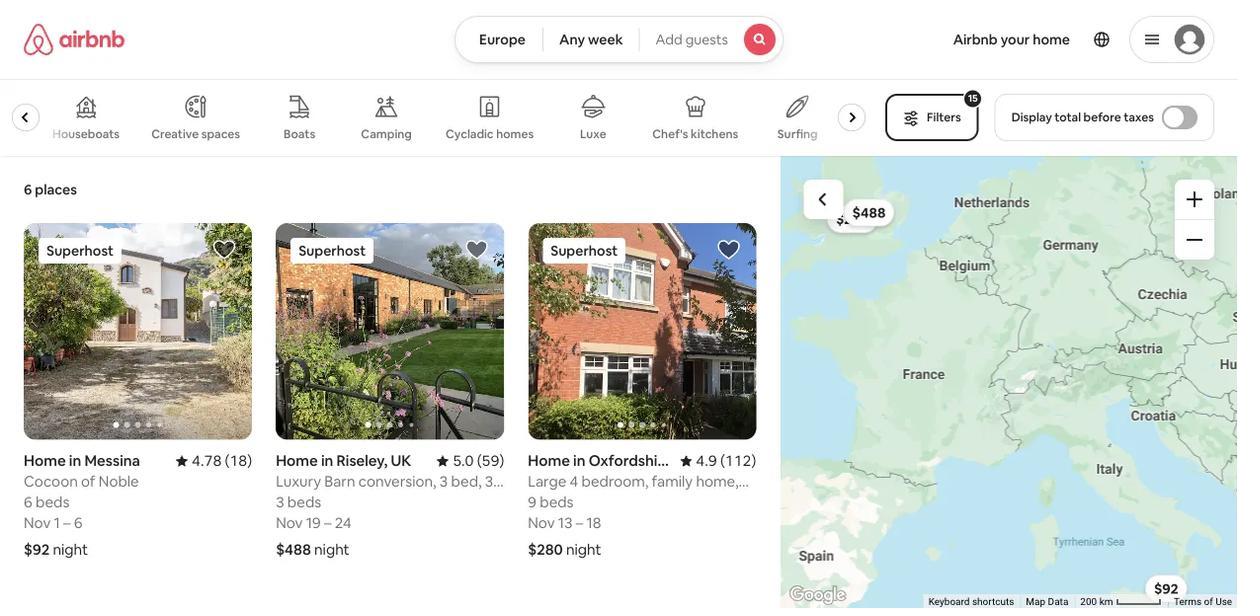 Task type: vqa. For each thing, say whether or not it's contained in the screenshot.
the right Mull
no



Task type: locate. For each thing, give the bounding box(es) containing it.
beds inside home in messina cocoon of noble 6 beds nov 1 – 6 $92 night
[[36, 493, 70, 512]]

profile element
[[807, 0, 1214, 79]]

$92 inside home in messina cocoon of noble 6 beds nov 1 – 6 $92 night
[[24, 541, 50, 560]]

creative
[[151, 126, 199, 142]]

0 horizontal spatial home
[[24, 452, 66, 471]]

0 horizontal spatial $488
[[276, 541, 311, 560]]

0 horizontal spatial night
[[53, 541, 88, 560]]

– inside 9 beds nov 13 – 18 $280 night
[[576, 514, 583, 533]]

0 horizontal spatial $280
[[528, 541, 563, 560]]

1 horizontal spatial $488
[[852, 204, 885, 222]]

beds up 13
[[540, 493, 574, 512]]

google map
showing 3 stays. region
[[780, 156, 1238, 609]]

1 horizontal spatial of
[[1204, 596, 1213, 608]]

2 nov from the left
[[276, 514, 303, 533]]

your
[[1001, 31, 1030, 48]]

2 beds from the left
[[287, 493, 321, 512]]

0 horizontal spatial of
[[81, 472, 95, 492]]

nov down 3
[[276, 514, 303, 533]]

–
[[63, 514, 71, 533], [324, 514, 331, 533], [576, 514, 583, 533]]

5.0
[[453, 452, 474, 471]]

europe
[[479, 31, 526, 48]]

3 beds nov 19 – 24 $488 night
[[276, 493, 351, 560]]

1 home from the left
[[24, 452, 66, 471]]

beds down cocoon
[[36, 493, 70, 512]]

nov down 9
[[528, 514, 555, 533]]

2 horizontal spatial –
[[576, 514, 583, 533]]

home up cocoon
[[24, 452, 66, 471]]

home
[[24, 452, 66, 471], [276, 452, 318, 471]]

map data button
[[1026, 595, 1068, 609]]

airbnb your home
[[953, 31, 1070, 48]]

nov left 1
[[24, 514, 51, 533]]

in left the riseley,
[[321, 452, 333, 471]]

0 vertical spatial $488
[[852, 204, 885, 222]]

add guests
[[656, 31, 728, 48]]

nov inside 9 beds nov 13 – 18 $280 night
[[528, 514, 555, 533]]

0 vertical spatial $280
[[836, 211, 869, 228]]

1 horizontal spatial nov
[[276, 514, 303, 533]]

0 horizontal spatial –
[[63, 514, 71, 533]]

1 horizontal spatial –
[[324, 514, 331, 533]]

nov inside the 3 beds nov 19 – 24 $488 night
[[276, 514, 303, 533]]

$280 inside button
[[836, 211, 869, 228]]

uk
[[391, 452, 411, 471]]

3 night from the left
[[566, 541, 601, 560]]

keyboard
[[928, 596, 970, 608]]

group for 3 beds nov 19 – 24 $488 night
[[276, 223, 504, 440]]

homes
[[496, 126, 534, 142]]

europe button
[[455, 16, 544, 63]]

0 vertical spatial of
[[81, 472, 95, 492]]

of left the noble
[[81, 472, 95, 492]]

(59)
[[477, 452, 504, 471]]

6
[[24, 181, 32, 199], [24, 493, 32, 512], [74, 514, 83, 533]]

3
[[276, 493, 284, 512]]

1 vertical spatial 6
[[24, 493, 32, 512]]

1 vertical spatial $280
[[528, 541, 563, 560]]

home inside home in messina cocoon of noble 6 beds nov 1 – 6 $92 night
[[24, 452, 66, 471]]

home for home in messina cocoon of noble 6 beds nov 1 – 6 $92 night
[[24, 452, 66, 471]]

in up cocoon
[[69, 452, 81, 471]]

1 horizontal spatial in
[[321, 452, 333, 471]]

2 vertical spatial 6
[[74, 514, 83, 533]]

chef's kitchens
[[652, 126, 738, 142]]

1 horizontal spatial night
[[314, 541, 349, 560]]

6 down cocoon
[[24, 493, 32, 512]]

2 – from the left
[[324, 514, 331, 533]]

zoom out image
[[1187, 232, 1203, 248]]

1 horizontal spatial $92
[[1154, 580, 1178, 598]]

creative spaces
[[151, 126, 240, 142]]

1 – from the left
[[63, 514, 71, 533]]

$92
[[24, 541, 50, 560], [1154, 580, 1178, 598]]

of
[[81, 472, 95, 492], [1204, 596, 1213, 608]]

3 – from the left
[[576, 514, 583, 533]]

any week button
[[543, 16, 640, 63]]

taxes
[[1124, 110, 1154, 125]]

night inside home in messina cocoon of noble 6 beds nov 1 – 6 $92 night
[[53, 541, 88, 560]]

– inside home in messina cocoon of noble 6 beds nov 1 – 6 $92 night
[[63, 514, 71, 533]]

1 horizontal spatial beds
[[287, 493, 321, 512]]

night
[[53, 541, 88, 560], [314, 541, 349, 560], [566, 541, 601, 560]]

1 vertical spatial $488
[[276, 541, 311, 560]]

6 right 1
[[74, 514, 83, 533]]

3 beds from the left
[[540, 493, 574, 512]]

4.9 (112)
[[696, 452, 756, 471]]

cocoon
[[24, 472, 78, 492]]

0 horizontal spatial in
[[69, 452, 81, 471]]

of left use
[[1204, 596, 1213, 608]]

night down 1
[[53, 541, 88, 560]]

beds inside the 3 beds nov 19 – 24 $488 night
[[287, 493, 321, 512]]

map
[[1026, 596, 1045, 608]]

$280
[[836, 211, 869, 228], [528, 541, 563, 560]]

2 horizontal spatial nov
[[528, 514, 555, 533]]

terms
[[1174, 596, 1201, 608]]

19
[[306, 514, 321, 533]]

night down '24'
[[314, 541, 349, 560]]

0 horizontal spatial nov
[[24, 514, 51, 533]]

night inside 9 beds nov 13 – 18 $280 night
[[566, 541, 601, 560]]

1 night from the left
[[53, 541, 88, 560]]

4.9
[[696, 452, 717, 471]]

zoom in image
[[1187, 192, 1203, 208]]

2 in from the left
[[321, 452, 333, 471]]

1 beds from the left
[[36, 493, 70, 512]]

display total before taxes button
[[995, 94, 1214, 141]]

$488 inside 'button'
[[852, 204, 885, 222]]

in
[[69, 452, 81, 471], [321, 452, 333, 471]]

1 horizontal spatial $280
[[836, 211, 869, 228]]

nov
[[24, 514, 51, 533], [276, 514, 303, 533], [528, 514, 555, 533]]

spaces
[[201, 126, 240, 142]]

home for home in riseley, uk
[[276, 452, 318, 471]]

2 horizontal spatial beds
[[540, 493, 574, 512]]

1 horizontal spatial home
[[276, 452, 318, 471]]

before
[[1084, 110, 1121, 125]]

night inside the 3 beds nov 19 – 24 $488 night
[[314, 541, 349, 560]]

in inside home in messina cocoon of noble 6 beds nov 1 – 6 $92 night
[[69, 452, 81, 471]]

beds
[[36, 493, 70, 512], [287, 493, 321, 512], [540, 493, 574, 512]]

– right 1
[[63, 514, 71, 533]]

(112)
[[720, 452, 756, 471]]

$488 inside the 3 beds nov 19 – 24 $488 night
[[276, 541, 311, 560]]

200 km button
[[1074, 595, 1168, 609]]

home up 3
[[276, 452, 318, 471]]

1 in from the left
[[69, 452, 81, 471]]

2 horizontal spatial night
[[566, 541, 601, 560]]

keyboard shortcuts button
[[928, 595, 1014, 609]]

0 horizontal spatial beds
[[36, 493, 70, 512]]

None search field
[[455, 16, 783, 63]]

airbnb your home link
[[941, 19, 1082, 60]]

– inside the 3 beds nov 19 – 24 $488 night
[[324, 514, 331, 533]]

night for $488
[[314, 541, 349, 560]]

$280 button
[[827, 206, 877, 233]]

beds inside 9 beds nov 13 – 18 $280 night
[[540, 493, 574, 512]]

$488 button
[[843, 199, 894, 227]]

display total before taxes
[[1012, 110, 1154, 125]]

3 nov from the left
[[528, 514, 555, 533]]

beds up 19
[[287, 493, 321, 512]]

group
[[0, 79, 874, 156], [24, 223, 252, 440], [276, 223, 504, 440], [528, 223, 756, 440]]

cycladic
[[446, 126, 494, 142]]

2 night from the left
[[314, 541, 349, 560]]

1 nov from the left
[[24, 514, 51, 533]]

6 left the "places"
[[24, 181, 32, 199]]

– right 19
[[324, 514, 331, 533]]

noble
[[99, 472, 139, 492]]

km
[[1099, 596, 1113, 608]]

any
[[559, 31, 585, 48]]

beds for 3
[[287, 493, 321, 512]]

0 horizontal spatial $92
[[24, 541, 50, 560]]

0 vertical spatial $92
[[24, 541, 50, 560]]

2 home from the left
[[276, 452, 318, 471]]

night down 18
[[566, 541, 601, 560]]

1
[[54, 514, 60, 533]]

– right 13
[[576, 514, 583, 533]]

$92 inside button
[[1154, 580, 1178, 598]]

1 vertical spatial $92
[[1154, 580, 1178, 598]]

$488
[[852, 204, 885, 222], [276, 541, 311, 560]]

shortcuts
[[972, 596, 1014, 608]]

guests
[[685, 31, 728, 48]]

filters button
[[885, 94, 979, 141]]

data
[[1048, 596, 1068, 608]]

google image
[[785, 583, 850, 609]]



Task type: describe. For each thing, give the bounding box(es) containing it.
4.78 (18)
[[192, 452, 252, 471]]

of inside home in messina cocoon of noble 6 beds nov 1 – 6 $92 night
[[81, 472, 95, 492]]

9 beds nov 13 – 18 $280 night
[[528, 493, 601, 560]]

– for nov 19 – 24
[[324, 514, 331, 533]]

add to wishlist: home in messina image
[[213, 238, 236, 262]]

$280 inside 9 beds nov 13 – 18 $280 night
[[528, 541, 563, 560]]

airbnb
[[953, 31, 998, 48]]

terms of use link
[[1174, 596, 1232, 608]]

in for riseley,
[[321, 452, 333, 471]]

add guests button
[[639, 16, 783, 63]]

9
[[528, 493, 536, 512]]

houseboats
[[52, 126, 120, 142]]

places
[[35, 181, 77, 199]]

4.78 out of 5 average rating,  18 reviews image
[[176, 452, 252, 471]]

keyboard shortcuts
[[928, 596, 1014, 608]]

week
[[588, 31, 623, 48]]

group for home in messina cocoon of noble 6 beds nov 1 – 6 $92 night
[[24, 223, 252, 440]]

$92 button
[[1145, 575, 1187, 603]]

13
[[558, 514, 573, 533]]

group for 9 beds nov 13 – 18 $280 night
[[528, 223, 756, 440]]

in for messina
[[69, 452, 81, 471]]

beds for 9
[[540, 493, 574, 512]]

– for nov 13 – 18
[[576, 514, 583, 533]]

5.0 (59)
[[453, 452, 504, 471]]

any week
[[559, 31, 623, 48]]

group containing houseboats
[[0, 79, 874, 156]]

15
[[968, 92, 978, 105]]

none search field containing europe
[[455, 16, 783, 63]]

camping
[[361, 126, 412, 142]]

200 km
[[1080, 596, 1115, 608]]

4.78
[[192, 452, 222, 471]]

use
[[1215, 596, 1232, 608]]

200
[[1080, 596, 1097, 608]]

filters
[[927, 110, 961, 125]]

24
[[335, 514, 351, 533]]

home in riseley, uk
[[276, 452, 411, 471]]

add to wishlist: home in riseley, uk image
[[465, 238, 488, 262]]

5.0 out of 5 average rating,  59 reviews image
[[437, 452, 504, 471]]

chef's
[[652, 126, 688, 142]]

kitchens
[[691, 126, 738, 142]]

(18)
[[225, 452, 252, 471]]

messina
[[84, 452, 140, 471]]

map data
[[1026, 596, 1068, 608]]

display
[[1012, 110, 1052, 125]]

riseley,
[[336, 452, 388, 471]]

add
[[656, 31, 682, 48]]

cycladic homes
[[446, 126, 534, 142]]

nov for nov 13 – 18
[[528, 514, 555, 533]]

nov inside home in messina cocoon of noble 6 beds nov 1 – 6 $92 night
[[24, 514, 51, 533]]

add to wishlist: home in oxfordshire, uk image
[[717, 238, 740, 262]]

night for $280
[[566, 541, 601, 560]]

1 vertical spatial of
[[1204, 596, 1213, 608]]

total
[[1055, 110, 1081, 125]]

nov for nov 19 – 24
[[276, 514, 303, 533]]

4.9 out of 5 average rating,  112 reviews image
[[680, 452, 756, 471]]

terms of use
[[1174, 596, 1232, 608]]

surfing
[[777, 126, 818, 142]]

home
[[1033, 31, 1070, 48]]

6 places
[[24, 181, 77, 199]]

home in messina cocoon of noble 6 beds nov 1 – 6 $92 night
[[24, 452, 140, 560]]

luxe
[[580, 126, 606, 142]]

18
[[587, 514, 601, 533]]

0 vertical spatial 6
[[24, 181, 32, 199]]

boats
[[284, 126, 315, 142]]



